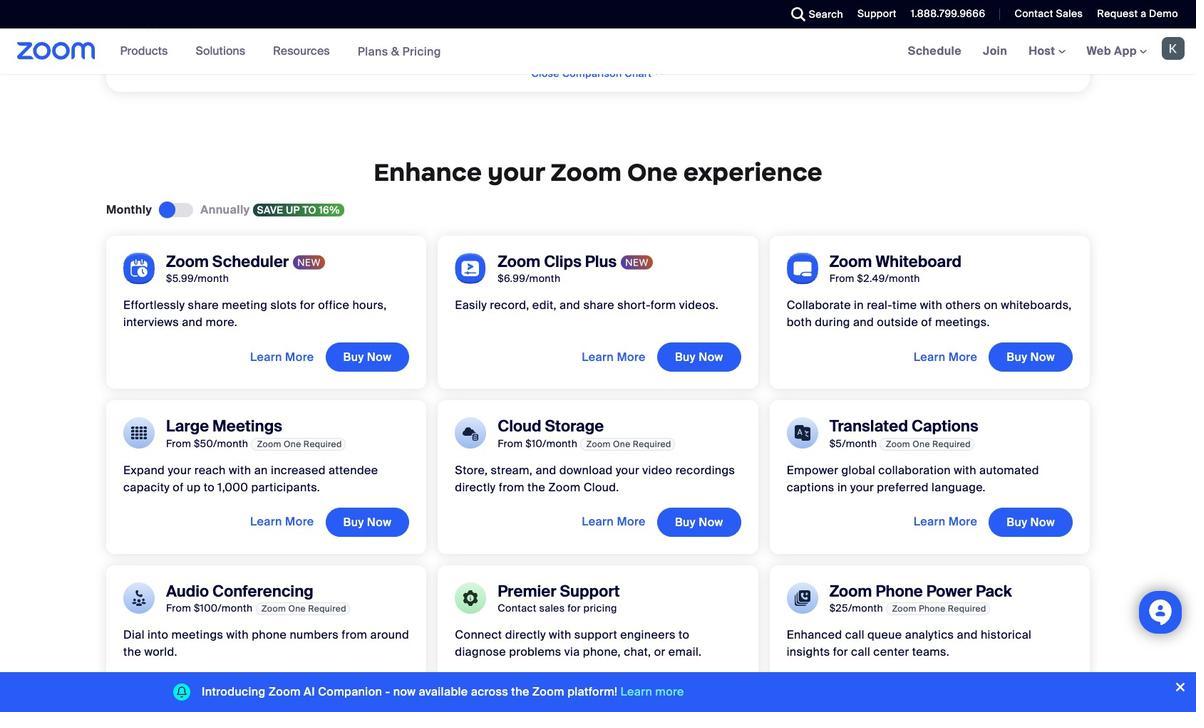 Task type: locate. For each thing, give the bounding box(es) containing it.
1 vertical spatial the
[[123, 646, 141, 661]]

buy for cloud storage
[[675, 515, 696, 530]]

contact
[[1015, 7, 1054, 20], [498, 603, 537, 616], [645, 681, 689, 695]]

buy for translated captions
[[1007, 515, 1028, 530]]

for right the slots on the top of the page
[[300, 298, 315, 313]]

1 vertical spatial contact
[[498, 603, 537, 616]]

learn more button down dial into meetings with phone numbers from around the world.
[[250, 673, 314, 703]]

from for audio
[[166, 603, 191, 616]]

required for cloud storage
[[633, 439, 671, 451]]

zoom inside zoom whiteboard from $2.49/month
[[830, 252, 872, 272]]

recordings
[[676, 463, 735, 478]]

learn down participants.
[[250, 515, 282, 530]]

0 vertical spatial from
[[499, 480, 525, 495]]

with right time
[[920, 298, 943, 313]]

learn down preferred
[[914, 515, 946, 530]]

request a demo link
[[1087, 0, 1196, 29], [1098, 7, 1179, 20]]

with for large meetings
[[229, 463, 251, 478]]

now for audio conferencing
[[367, 681, 392, 695]]

learn more down participants.
[[250, 515, 314, 530]]

more for audio conferencing
[[285, 680, 314, 695]]

buy for zoom whiteboard
[[1007, 350, 1028, 365]]

schedule link
[[897, 29, 973, 74]]

2 horizontal spatial contact
[[1015, 7, 1054, 20]]

0 vertical spatial directly
[[455, 480, 496, 495]]

for for share
[[300, 298, 315, 313]]

new image
[[293, 256, 325, 271]]

one for audio conferencing
[[288, 604, 306, 616]]

in left real-
[[854, 298, 864, 313]]

edit,
[[532, 298, 557, 313]]

language.
[[932, 480, 986, 495]]

learn more down meetings.
[[914, 350, 978, 365]]

from inside audio conferencing from $100/month zoom one required
[[166, 603, 191, 616]]

and down $10/month
[[536, 463, 556, 478]]

$5.99/month
[[166, 273, 229, 285]]

1 horizontal spatial share
[[584, 298, 615, 313]]

0 horizontal spatial for
[[300, 298, 315, 313]]

learn down easily record, edit, and share short-form videos.
[[582, 350, 614, 365]]

cloud
[[498, 417, 542, 437]]

0 horizontal spatial sales
[[692, 681, 723, 695]]

for inside enhanced call queue analytics and historical insights for call center teams.
[[833, 646, 848, 661]]

around
[[370, 628, 409, 643]]

and
[[560, 298, 581, 313], [182, 315, 203, 330], [853, 315, 874, 330], [536, 463, 556, 478], [957, 628, 978, 643]]

0 horizontal spatial directly
[[455, 480, 496, 495]]

to left 16%
[[303, 204, 317, 217]]

now down automated
[[1031, 515, 1055, 530]]

buy now for translated captions
[[1007, 515, 1055, 530]]

buy now link for translated captions
[[989, 508, 1073, 538]]

more for large meetings
[[285, 515, 314, 530]]

0 vertical spatial for
[[300, 298, 315, 313]]

connect
[[455, 628, 502, 643]]

profile picture image
[[1162, 37, 1185, 60]]

1 horizontal spatial of
[[921, 315, 932, 330]]

buy now down the attendee
[[343, 515, 392, 530]]

1 share from the left
[[188, 298, 219, 313]]

global
[[842, 463, 876, 478]]

capacity
[[123, 480, 170, 495]]

1 vertical spatial up
[[187, 480, 201, 495]]

with up via
[[549, 628, 572, 643]]

for for support
[[568, 603, 581, 616]]

empower global collaboration with automated captions in your preferred language.
[[787, 463, 1039, 495]]

from left around on the left bottom of page
[[342, 628, 367, 643]]

0 vertical spatial in
[[854, 298, 864, 313]]

1 vertical spatial to
[[204, 480, 215, 495]]

required inside translated captions $5/month zoom one required
[[933, 439, 971, 451]]

buy now left now
[[343, 681, 392, 695]]

share inside effortlessly share meeting slots for office hours, interviews and more.
[[188, 298, 219, 313]]

learn more button for audio conferencing
[[250, 673, 314, 703]]

$2.49/month
[[857, 273, 920, 285]]

with inside collaborate in real-time with others on whiteboards, both during and outside of meetings.
[[920, 298, 943, 313]]

buy now link for large meetings
[[326, 508, 409, 538]]

0 horizontal spatial contact
[[498, 603, 537, 616]]

banner
[[0, 29, 1196, 75]]

now down the attendee
[[367, 515, 392, 530]]

contact up host
[[1015, 7, 1054, 20]]

required inside audio conferencing from $100/month zoom one required
[[308, 604, 346, 616]]

learn more for audio conferencing
[[250, 680, 314, 695]]

from inside "large meetings from $50/month zoom one required"
[[166, 438, 191, 451]]

enhance your zoom one experience
[[374, 157, 823, 188]]

required up video
[[633, 439, 671, 451]]

more
[[285, 350, 314, 365], [617, 350, 646, 365], [949, 350, 978, 365], [285, 515, 314, 530], [617, 515, 646, 530], [949, 515, 978, 530], [285, 680, 314, 695]]

buy now down the 'recordings'
[[675, 515, 723, 530]]

required up increased
[[304, 439, 342, 451]]

0 horizontal spatial from
[[342, 628, 367, 643]]

cloud.
[[584, 480, 619, 495]]

learn more button for zoom whiteboard
[[914, 343, 978, 373]]

0 horizontal spatial up
[[187, 480, 201, 495]]

1 horizontal spatial directly
[[505, 628, 546, 643]]

buy now link down around on the left bottom of page
[[326, 673, 409, 703]]

plans & pricing link
[[358, 44, 441, 59], [358, 44, 441, 59]]

the inside dial into meetings with phone numbers from around the world.
[[123, 646, 141, 661]]

learn more for zoom whiteboard
[[914, 350, 978, 365]]

and inside store, stream, and download your video recordings directly from the zoom cloud.
[[536, 463, 556, 478]]

1 vertical spatial directly
[[505, 628, 546, 643]]

for
[[300, 298, 315, 313], [568, 603, 581, 616], [833, 646, 848, 661]]

more
[[655, 685, 684, 700]]

chart
[[625, 67, 652, 80]]

to down reach
[[204, 480, 215, 495]]

sales right more in the bottom of the page
[[692, 681, 723, 695]]

with inside dial into meetings with phone numbers from around the world.
[[226, 628, 249, 643]]

buy now
[[343, 350, 392, 365], [675, 350, 723, 365], [1007, 350, 1055, 365], [343, 515, 392, 530], [675, 515, 723, 530], [1007, 515, 1055, 530], [343, 681, 392, 695]]

for down enhanced
[[833, 646, 848, 661]]

support up products
[[126, 15, 193, 34]]

with
[[920, 298, 943, 313], [229, 463, 251, 478], [954, 463, 977, 478], [226, 628, 249, 643], [549, 628, 572, 643]]

from inside store, stream, and download your video recordings directly from the zoom cloud.
[[499, 480, 525, 495]]

now down whiteboards,
[[1031, 350, 1055, 365]]

learn more down dial into meetings with phone numbers from around the world.
[[250, 680, 314, 695]]

required inside "large meetings from $50/month zoom one required"
[[304, 439, 342, 451]]

1 vertical spatial in
[[838, 480, 848, 495]]

learn more button down meetings.
[[914, 343, 978, 373]]

2 horizontal spatial for
[[833, 646, 848, 661]]

0 vertical spatial of
[[921, 315, 932, 330]]

learn more button down language.
[[914, 508, 978, 538]]

store, stream, and download your video recordings directly from the zoom cloud.
[[455, 463, 735, 495]]

cell
[[120, 0, 1076, 3]]

learn
[[250, 350, 282, 365], [582, 350, 614, 365], [914, 350, 946, 365], [250, 515, 282, 530], [582, 515, 614, 530], [914, 515, 946, 530], [250, 680, 282, 695], [621, 685, 652, 700]]

email.
[[669, 646, 702, 661]]

2 vertical spatial to
[[679, 628, 690, 643]]

annually save up to 16%
[[201, 203, 340, 218]]

the
[[528, 480, 546, 495], [123, 646, 141, 661], [511, 685, 529, 700]]

pack
[[976, 582, 1012, 603]]

during
[[815, 315, 850, 330]]

into
[[148, 628, 168, 643]]

outside
[[877, 315, 918, 330]]

zoom phone power pack $25/month zoom phone required
[[830, 582, 1012, 616]]

one inside "large meetings from $50/month zoom one required"
[[284, 439, 301, 451]]

1 horizontal spatial support
[[560, 582, 620, 603]]

save
[[257, 204, 283, 217]]

0 vertical spatial the
[[528, 480, 546, 495]]

buy down videos.
[[675, 350, 696, 365]]

for right sales
[[568, 603, 581, 616]]

contact down the or
[[645, 681, 689, 695]]

1.888.799.9666 button
[[900, 0, 989, 29], [911, 7, 986, 20]]

sales
[[539, 603, 565, 616]]

with up 1,000
[[229, 463, 251, 478]]

to up 'email.' at the right bottom
[[679, 628, 690, 643]]

0 horizontal spatial to
[[204, 480, 215, 495]]

required for large meetings
[[304, 439, 342, 451]]

required down power
[[948, 604, 987, 616]]

app
[[1114, 43, 1137, 58]]

buy left -
[[343, 681, 364, 695]]

monthly
[[106, 203, 152, 218]]

buy now link down the attendee
[[326, 508, 409, 538]]

with for translated captions
[[954, 463, 977, 478]]

audio conferencing from $100/month zoom one required
[[166, 582, 346, 616]]

world.
[[144, 646, 177, 661]]

buy now link
[[326, 343, 409, 373], [657, 343, 741, 373], [989, 343, 1073, 373], [326, 508, 409, 538], [657, 508, 741, 538], [989, 508, 1073, 538], [326, 673, 409, 703]]

to inside connect directly with support engineers to diagnose problems via phone, chat, or email.
[[679, 628, 690, 643]]

learn more button for cloud storage
[[582, 508, 646, 538]]

in
[[854, 298, 864, 313], [838, 480, 848, 495]]

up down reach
[[187, 480, 201, 495]]

buy now down automated
[[1007, 515, 1055, 530]]

buy now link for zoom whiteboard
[[989, 343, 1073, 373]]

the inside store, stream, and download your video recordings directly from the zoom cloud.
[[528, 480, 546, 495]]

1 vertical spatial for
[[568, 603, 581, 616]]

call down "$25/month"
[[845, 628, 865, 643]]

buy now link down whiteboards,
[[989, 343, 1073, 373]]

learn down effortlessly share meeting slots for office hours, interviews and more.
[[250, 350, 282, 365]]

1 horizontal spatial to
[[303, 204, 317, 217]]

up inside expand your reach with an increased attendee capacity of up to 1,000 participants.
[[187, 480, 201, 495]]

sales
[[1056, 7, 1083, 20], [692, 681, 723, 695]]

more down participants.
[[285, 515, 314, 530]]

storage
[[545, 417, 604, 437]]

more for translated captions
[[949, 515, 978, 530]]

learn more button down the cloud.
[[582, 508, 646, 538]]

required
[[304, 439, 342, 451], [633, 439, 671, 451], [933, 439, 971, 451], [308, 604, 346, 616], [948, 604, 987, 616]]

now down the 'recordings'
[[699, 515, 723, 530]]

product information navigation
[[110, 29, 452, 75]]

the for dial into meetings with phone numbers from around the world.
[[123, 646, 141, 661]]

from down 'large'
[[166, 438, 191, 451]]

0 horizontal spatial of
[[173, 480, 184, 495]]

buy down the attendee
[[343, 515, 364, 530]]

learn more down short-
[[582, 350, 646, 365]]

1 horizontal spatial contact
[[645, 681, 689, 695]]

more down the cloud.
[[617, 515, 646, 530]]

host
[[1029, 43, 1058, 58]]

with inside empower global collaboration with automated captions in your preferred language.
[[954, 463, 977, 478]]

2 horizontal spatial to
[[679, 628, 690, 643]]

and inside collaborate in real-time with others on whiteboards, both during and outside of meetings.
[[853, 315, 874, 330]]

required up the numbers
[[308, 604, 346, 616]]

phone down power
[[919, 604, 946, 616]]

learn for an
[[250, 515, 282, 530]]

sales up host dropdown button at the top
[[1056, 7, 1083, 20]]

contact sales up host dropdown button at the top
[[1015, 7, 1083, 20]]

learn more down language.
[[914, 515, 978, 530]]

and left more.
[[182, 315, 203, 330]]

required inside cloud storage from $10/month zoom one required
[[633, 439, 671, 451]]

0 horizontal spatial in
[[838, 480, 848, 495]]

learn for share
[[582, 350, 614, 365]]

0 vertical spatial up
[[286, 204, 300, 217]]

more down meetings.
[[949, 350, 978, 365]]

1 horizontal spatial for
[[568, 603, 581, 616]]

effortlessly
[[123, 298, 185, 313]]

now left now
[[367, 681, 392, 695]]

to inside expand your reach with an increased attendee capacity of up to 1,000 participants.
[[204, 480, 215, 495]]

the down dial
[[123, 646, 141, 661]]

up
[[286, 204, 300, 217], [187, 480, 201, 495]]

your inside store, stream, and download your video recordings directly from the zoom cloud.
[[616, 463, 640, 478]]

plus
[[585, 252, 617, 272]]

2 share from the left
[[584, 298, 615, 313]]

2 vertical spatial for
[[833, 646, 848, 661]]

one inside audio conferencing from $100/month zoom one required
[[288, 604, 306, 616]]

share left short-
[[584, 298, 615, 313]]

1 horizontal spatial in
[[854, 298, 864, 313]]

real-
[[867, 298, 893, 313]]

1 vertical spatial of
[[173, 480, 184, 495]]

from down cloud
[[498, 438, 523, 451]]

buy for audio conferencing
[[343, 681, 364, 695]]

contact down premier
[[498, 603, 537, 616]]

directly inside connect directly with support engineers to diagnose problems via phone, chat, or email.
[[505, 628, 546, 643]]

zoom clips plus
[[498, 252, 617, 272]]

chat,
[[624, 646, 651, 661]]

to inside annually save up to 16%
[[303, 204, 317, 217]]

more down language.
[[949, 515, 978, 530]]

buy now down whiteboards,
[[1007, 350, 1055, 365]]

learn more button for large meetings
[[250, 508, 314, 538]]

search button
[[781, 0, 847, 29]]

$25/month
[[830, 603, 883, 616]]

up right save
[[286, 204, 300, 217]]

more left companion
[[285, 680, 314, 695]]

learn more down the cloud.
[[582, 515, 646, 530]]

from inside zoom whiteboard from $2.49/month
[[830, 273, 855, 285]]

directly up problems
[[505, 628, 546, 643]]

1 vertical spatial contact sales
[[645, 681, 723, 695]]

one
[[627, 157, 678, 188], [284, 439, 301, 451], [613, 439, 631, 451], [913, 439, 930, 451], [288, 604, 306, 616]]

buy now link down automated
[[989, 508, 1073, 538]]

of inside collaborate in real-time with others on whiteboards, both during and outside of meetings.
[[921, 315, 932, 330]]

plans & pricing
[[358, 44, 441, 59]]

in down "global"
[[838, 480, 848, 495]]

buy now for large meetings
[[343, 515, 392, 530]]

from
[[499, 480, 525, 495], [342, 628, 367, 643]]

with inside expand your reach with an increased attendee capacity of up to 1,000 participants.
[[229, 463, 251, 478]]

0 vertical spatial contact sales
[[1015, 7, 1083, 20]]

from down audio
[[166, 603, 191, 616]]

zoom whiteboard from $2.49/month
[[830, 252, 962, 285]]

0 vertical spatial sales
[[1056, 7, 1083, 20]]

for inside premier support contact sales for pricing
[[568, 603, 581, 616]]

directly down "store,"
[[455, 480, 496, 495]]

1 vertical spatial from
[[342, 628, 367, 643]]

of right the capacity
[[173, 480, 184, 495]]

one inside cloud storage from $10/month zoom one required
[[613, 439, 631, 451]]

automated
[[980, 463, 1039, 478]]

video
[[643, 463, 673, 478]]

of right 'outside'
[[921, 315, 932, 330]]

your inside expand your reach with an increased attendee capacity of up to 1,000 participants.
[[168, 463, 191, 478]]

1 horizontal spatial from
[[499, 480, 525, 495]]

zoom inside "large meetings from $50/month zoom one required"
[[257, 439, 281, 451]]

call down queue
[[851, 646, 871, 661]]

from inside cloud storage from $10/month zoom one required
[[498, 438, 523, 451]]

support right search
[[858, 7, 897, 20]]

web app
[[1087, 43, 1137, 58]]

buy now link for audio conferencing
[[326, 673, 409, 703]]

learn down dial into meetings with phone numbers from around the world.
[[250, 680, 282, 695]]

from down stream, at bottom
[[499, 480, 525, 495]]

the down stream, at bottom
[[528, 480, 546, 495]]

0 horizontal spatial share
[[188, 298, 219, 313]]

dial into meetings with phone numbers from around the world.
[[123, 628, 409, 661]]

learn more button down participants.
[[250, 508, 314, 538]]

buy down whiteboards,
[[1007, 350, 1028, 365]]

1 horizontal spatial up
[[286, 204, 300, 217]]

comparison
[[562, 67, 622, 80]]

0 vertical spatial call
[[845, 628, 865, 643]]

and right 'edit,'
[[560, 298, 581, 313]]

phone up queue
[[876, 582, 923, 603]]

up inside annually save up to 16%
[[286, 204, 300, 217]]

2 vertical spatial the
[[511, 685, 529, 700]]

required down captions
[[933, 439, 971, 451]]

for inside effortlessly share meeting slots for office hours, interviews and more.
[[300, 298, 315, 313]]

support inside premier support contact sales for pricing
[[560, 582, 620, 603]]

the for introducing zoom ai companion - now available across the zoom platform! learn more
[[511, 685, 529, 700]]

contact sales down 'email.' at the right bottom
[[645, 681, 723, 695]]

learn down the cloud.
[[582, 515, 614, 530]]

numbers
[[290, 628, 339, 643]]

and inside enhanced call queue analytics and historical insights for call center teams.
[[957, 628, 978, 643]]

0 vertical spatial to
[[303, 204, 317, 217]]

buy now for audio conferencing
[[343, 681, 392, 695]]

with inside connect directly with support engineers to diagnose problems via phone, chat, or email.
[[549, 628, 572, 643]]

0 horizontal spatial contact sales
[[645, 681, 723, 695]]

queue
[[868, 628, 902, 643]]

buy down the 'recordings'
[[675, 515, 696, 530]]

learn more button for translated captions
[[914, 508, 978, 538]]

collaborate
[[787, 298, 851, 313]]

and right analytics
[[957, 628, 978, 643]]



Task type: describe. For each thing, give the bounding box(es) containing it.
learn more down effortlessly share meeting slots for office hours, interviews and more.
[[250, 350, 314, 365]]

large meetings from $50/month zoom one required
[[166, 417, 342, 451]]

zoom logo image
[[17, 42, 95, 60]]

-
[[385, 685, 390, 700]]

one inside translated captions $5/month zoom one required
[[913, 439, 930, 451]]

hours,
[[353, 298, 387, 313]]

historical
[[981, 628, 1032, 643]]

analytics
[[905, 628, 954, 643]]

more.
[[206, 315, 237, 330]]

solutions
[[196, 43, 245, 58]]

introducing zoom ai companion - now available across the zoom platform! learn more
[[202, 685, 684, 700]]

zoom inside audio conferencing from $100/month zoom one required
[[262, 604, 286, 616]]

enhance
[[374, 157, 482, 188]]

banner containing products
[[0, 29, 1196, 75]]

resources
[[273, 43, 330, 58]]

engineers
[[620, 628, 676, 643]]

16%
[[319, 204, 340, 217]]

conferencing
[[213, 582, 314, 603]]

from for large
[[166, 438, 191, 451]]

1.888.799.9666
[[911, 7, 986, 20]]

from inside dial into meetings with phone numbers from around the world.
[[342, 628, 367, 643]]

more down the slots on the top of the page
[[285, 350, 314, 365]]

learn more for cloud storage
[[582, 515, 646, 530]]

with for audio conferencing
[[226, 628, 249, 643]]

buy for large meetings
[[343, 515, 364, 530]]

an
[[254, 463, 268, 478]]

reach
[[194, 463, 226, 478]]

learn for phone
[[250, 680, 282, 695]]

one for cloud storage
[[613, 439, 631, 451]]

dial
[[123, 628, 145, 643]]

now for translated captions
[[1031, 515, 1055, 530]]

$10/month
[[526, 438, 578, 451]]

zoom inside store, stream, and download your video recordings directly from the zoom cloud.
[[549, 480, 581, 495]]

learn more button down effortlessly share meeting slots for office hours, interviews and more.
[[250, 343, 314, 373]]

close comparison chart
[[532, 67, 655, 80]]

learn for automated
[[914, 515, 946, 530]]

collaboration
[[879, 463, 951, 478]]

empower
[[787, 463, 839, 478]]

required for audio conferencing
[[308, 604, 346, 616]]

contact inside premier support contact sales for pricing
[[498, 603, 537, 616]]

cloud storage from $10/month zoom one required
[[498, 417, 671, 451]]

now
[[393, 685, 416, 700]]

videos.
[[679, 298, 719, 313]]

or
[[654, 646, 666, 661]]

join link
[[973, 29, 1018, 74]]

&
[[391, 44, 399, 59]]

meetings
[[213, 417, 282, 437]]

premier
[[498, 582, 557, 603]]

more for zoom whiteboard
[[949, 350, 978, 365]]

in inside empower global collaboration with automated captions in your preferred language.
[[838, 480, 848, 495]]

whiteboard
[[876, 252, 962, 272]]

effortlessly share meeting slots for office hours, interviews and more.
[[123, 298, 387, 330]]

now down hours,
[[367, 350, 392, 365]]

of inside expand your reach with an increased attendee capacity of up to 1,000 participants.
[[173, 480, 184, 495]]

required inside zoom phone power pack $25/month zoom phone required
[[948, 604, 987, 616]]

learn for your
[[582, 515, 614, 530]]

buy now down videos.
[[675, 350, 723, 365]]

$6.99/month
[[498, 273, 561, 285]]

across
[[471, 685, 508, 700]]

enhanced
[[787, 628, 842, 643]]

download
[[559, 463, 613, 478]]

learn for for
[[250, 350, 282, 365]]

1 vertical spatial call
[[851, 646, 871, 661]]

1 vertical spatial sales
[[692, 681, 723, 695]]

increased
[[271, 463, 326, 478]]

diagnose
[[455, 646, 506, 661]]

demo
[[1149, 7, 1179, 20]]

from for cloud
[[498, 438, 523, 451]]

translated
[[830, 417, 908, 437]]

pricing
[[402, 44, 441, 59]]

clips
[[544, 252, 582, 272]]

phone
[[252, 628, 287, 643]]

your inside empower global collaboration with automated captions in your preferred language.
[[851, 480, 874, 495]]

learn more for translated captions
[[914, 515, 978, 530]]

directly inside store, stream, and download your video recordings directly from the zoom cloud.
[[455, 480, 496, 495]]

captions
[[912, 417, 979, 437]]

schedule
[[908, 43, 962, 58]]

1 horizontal spatial contact sales
[[1015, 7, 1083, 20]]

zoom scheduler
[[166, 252, 289, 272]]

meeting
[[222, 298, 268, 313]]

buy now link for cloud storage
[[657, 508, 741, 538]]

captions
[[787, 480, 835, 495]]

buy down hours,
[[343, 350, 364, 365]]

one for large meetings
[[284, 439, 301, 451]]

buy now link down videos.
[[657, 343, 741, 373]]

now for zoom whiteboard
[[1031, 350, 1055, 365]]

companion
[[318, 685, 382, 700]]

products
[[120, 43, 168, 58]]

request a demo
[[1098, 7, 1179, 20]]

in inside collaborate in real-time with others on whiteboards, both during and outside of meetings.
[[854, 298, 864, 313]]

stream,
[[491, 463, 533, 478]]

buy now link down hours,
[[326, 343, 409, 373]]

now for cloud storage
[[699, 515, 723, 530]]

insights
[[787, 646, 830, 661]]

slots
[[271, 298, 297, 313]]

$100/month
[[194, 603, 253, 616]]

1 vertical spatial phone
[[919, 604, 946, 616]]

learn for with
[[914, 350, 946, 365]]

0 vertical spatial contact
[[1015, 7, 1054, 20]]

new image
[[621, 256, 653, 271]]

1 horizontal spatial sales
[[1056, 7, 1083, 20]]

learn more link
[[621, 685, 684, 700]]

phone,
[[583, 646, 621, 661]]

more for cloud storage
[[617, 515, 646, 530]]

expand
[[123, 463, 165, 478]]

0 horizontal spatial support
[[126, 15, 193, 34]]

scheduler
[[212, 252, 289, 272]]

translated captions $5/month zoom one required
[[830, 417, 979, 451]]

collaborate in real-time with others on whiteboards, both during and outside of meetings.
[[787, 298, 1072, 330]]

web app button
[[1087, 43, 1147, 58]]

meetings navigation
[[897, 29, 1196, 75]]

platform!
[[568, 685, 618, 700]]

now for large meetings
[[367, 515, 392, 530]]

zoom inside cloud storage from $10/month zoom one required
[[586, 439, 611, 451]]

plans
[[358, 44, 388, 59]]

buy now for zoom whiteboard
[[1007, 350, 1055, 365]]

from for zoom
[[830, 273, 855, 285]]

time
[[893, 298, 917, 313]]

buy now down hours,
[[343, 350, 392, 365]]

power
[[927, 582, 973, 603]]

form
[[651, 298, 676, 313]]

learn left more in the bottom of the page
[[621, 685, 652, 700]]

zoom inside translated captions $5/month zoom one required
[[886, 439, 910, 451]]

learn more button down short-
[[582, 343, 646, 373]]

web
[[1087, 43, 1112, 58]]

more down short-
[[617, 350, 646, 365]]

$5/month
[[830, 438, 877, 451]]

buy now for cloud storage
[[675, 515, 723, 530]]

easily record, edit, and share short-form videos.
[[455, 298, 719, 313]]

learn more for large meetings
[[250, 515, 314, 530]]

0 vertical spatial phone
[[876, 582, 923, 603]]

and inside effortlessly share meeting slots for office hours, interviews and more.
[[182, 315, 203, 330]]

large
[[166, 417, 209, 437]]

2 vertical spatial contact
[[645, 681, 689, 695]]

record,
[[490, 298, 529, 313]]

meetings.
[[935, 315, 990, 330]]

now down videos.
[[699, 350, 723, 365]]

pricing
[[584, 603, 617, 616]]

problems
[[509, 646, 562, 661]]

2 horizontal spatial support
[[858, 7, 897, 20]]

on
[[984, 298, 998, 313]]

attendee
[[329, 463, 378, 478]]

introducing
[[202, 685, 266, 700]]



Task type: vqa. For each thing, say whether or not it's contained in the screenshot.
share to the right
yes



